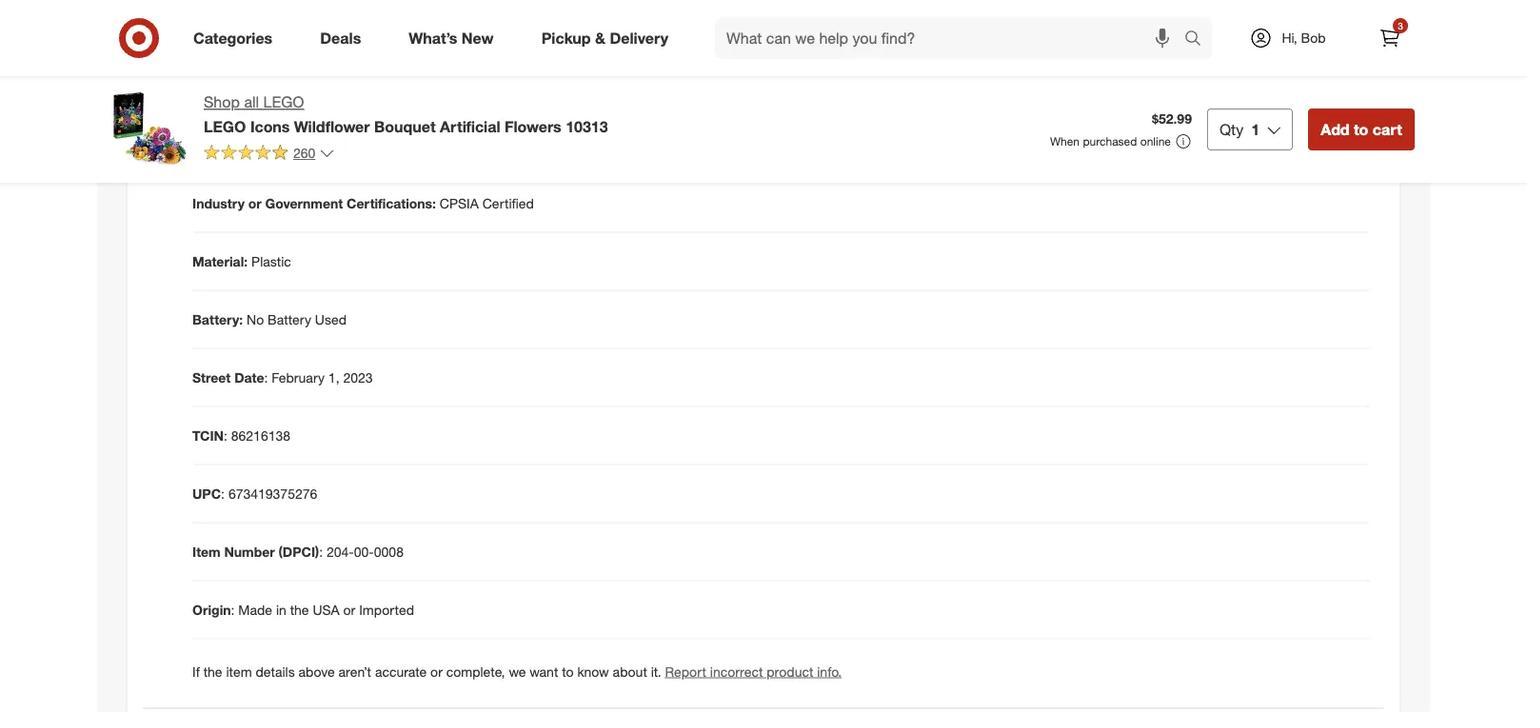Task type: vqa. For each thing, say whether or not it's contained in the screenshot.
cart
yes



Task type: describe. For each thing, give the bounding box(es) containing it.
00-
[[354, 543, 374, 560]]

upc
[[192, 485, 221, 502]]

1
[[1252, 120, 1260, 139]]

icons
[[250, 117, 290, 136]]

(dpci)
[[279, 543, 319, 560]]

artificial
[[440, 117, 501, 136]]

1,
[[328, 369, 340, 386]]

0 horizontal spatial to
[[562, 663, 574, 680]]

1 horizontal spatial or
[[343, 601, 356, 618]]

pickup & delivery link
[[525, 17, 692, 59]]

toy
[[253, 137, 273, 153]]

260 link
[[204, 144, 335, 166]]

hi, bob
[[1282, 30, 1326, 46]]

delivery
[[610, 29, 669, 47]]

1 horizontal spatial lego
[[263, 93, 304, 111]]

hazard
[[290, 21, 335, 37]]

february
[[272, 369, 325, 386]]

complete,
[[446, 663, 505, 680]]

new
[[462, 29, 494, 47]]

add to cart
[[1321, 120, 1403, 139]]

when
[[1050, 134, 1080, 149]]

3
[[1398, 20, 1404, 31]]

to inside button
[[1354, 120, 1369, 139]]

qty
[[1220, 120, 1244, 139]]

material: plastic
[[192, 253, 291, 270]]

imported
[[359, 601, 414, 618]]

bob
[[1302, 30, 1326, 46]]

date
[[234, 369, 264, 386]]

used
[[315, 311, 347, 328]]

origin
[[192, 601, 231, 618]]

: for 673419375276
[[221, 485, 225, 502]]

material:
[[192, 253, 248, 270]]

street date : february 1, 2023
[[192, 369, 373, 386]]

components
[[329, 137, 407, 153]]

pickup & delivery
[[542, 29, 669, 47]]

purchased
[[1083, 134, 1138, 149]]

plastic
[[252, 253, 291, 270]]

: left february at left
[[264, 369, 268, 386]]

$52.99
[[1153, 111, 1192, 127]]

warnings:
[[339, 21, 402, 37]]

hi,
[[1282, 30, 1298, 46]]

deals link
[[304, 17, 385, 59]]

pickup
[[542, 29, 591, 47]]

online
[[1141, 134, 1171, 149]]

2023
[[343, 369, 373, 386]]

when purchased online
[[1050, 134, 1171, 149]]

cpsia
[[440, 195, 479, 211]]

what's new link
[[393, 17, 518, 59]]

86216138
[[231, 427, 291, 444]]

categories link
[[177, 17, 296, 59]]

certifications:
[[347, 195, 436, 211]]

want
[[530, 663, 558, 680]]

made
[[238, 601, 272, 618]]

what's new
[[409, 29, 494, 47]]

cpsc
[[192, 21, 230, 37]]

cpsc choking hazard warnings: choking_hazard_small_parts
[[192, 21, 578, 37]]

0008
[[374, 543, 404, 560]]

number
[[224, 543, 275, 560]]

204-
[[327, 543, 354, 560]]

street
[[192, 369, 231, 386]]

choking_hazard_small_parts
[[405, 21, 578, 37]]

it.
[[651, 663, 662, 680]]

image of lego icons wildflower bouquet artificial flowers 10313 image
[[112, 91, 189, 168]]

what's
[[409, 29, 458, 47]]

about
[[613, 663, 648, 680]]

educational focus: creative thinking
[[192, 79, 420, 95]]

know
[[578, 663, 609, 680]]

add to cart button
[[1309, 109, 1415, 150]]

bouquet
[[374, 117, 436, 136]]

creative
[[317, 79, 366, 95]]

focus:
[[271, 79, 313, 95]]

cart
[[1373, 120, 1403, 139]]



Task type: locate. For each thing, give the bounding box(es) containing it.
item
[[226, 663, 252, 680]]

the right if at bottom
[[204, 663, 222, 680]]

aren't
[[339, 663, 371, 680]]

wildflower
[[294, 117, 370, 136]]

search
[[1176, 31, 1222, 49]]

0 horizontal spatial lego
[[204, 117, 246, 136]]

: left 204-
[[319, 543, 323, 560]]

industry
[[192, 195, 245, 211]]

or right usa
[[343, 601, 356, 618]]

battery: no battery used
[[192, 311, 347, 328]]

What can we help you find? suggestions appear below search field
[[715, 17, 1190, 59]]

1 vertical spatial the
[[204, 663, 222, 680]]

item number (dpci) : 204-00-0008
[[192, 543, 404, 560]]

3 link
[[1370, 17, 1412, 59]]

government
[[265, 195, 343, 211]]

no
[[247, 311, 264, 328]]

0 vertical spatial to
[[1354, 120, 1369, 139]]

shop all lego lego icons wildflower bouquet artificial flowers 10313
[[204, 93, 608, 136]]

categories
[[193, 29, 273, 47]]

2 horizontal spatial or
[[431, 663, 443, 680]]

673419375276
[[228, 485, 317, 502]]

: for 86216138
[[224, 427, 228, 444]]

: left made
[[231, 601, 235, 618]]

0 horizontal spatial or
[[248, 195, 262, 211]]

includes: toy building components
[[192, 137, 407, 153]]

accurate
[[375, 663, 427, 680]]

to
[[1354, 120, 1369, 139], [562, 663, 574, 680]]

in
[[276, 601, 286, 618]]

&
[[595, 29, 606, 47]]

upc : 673419375276
[[192, 485, 317, 502]]

: left 86216138
[[224, 427, 228, 444]]

lego up the icons
[[263, 93, 304, 111]]

add
[[1321, 120, 1350, 139]]

1 horizontal spatial to
[[1354, 120, 1369, 139]]

deals
[[320, 29, 361, 47]]

above
[[299, 663, 335, 680]]

we
[[509, 663, 526, 680]]

details
[[256, 663, 295, 680]]

search button
[[1176, 17, 1222, 63]]

product
[[767, 663, 814, 680]]

0 vertical spatial lego
[[263, 93, 304, 111]]

tcin
[[192, 427, 224, 444]]

if the item details above aren't accurate or complete, we want to know about it. report incorrect product info.
[[192, 663, 842, 680]]

origin : made in the usa or imported
[[192, 601, 414, 618]]

260
[[293, 145, 316, 161]]

incorrect
[[710, 663, 763, 680]]

0 vertical spatial or
[[248, 195, 262, 211]]

to right the add
[[1354, 120, 1369, 139]]

flowers
[[505, 117, 562, 136]]

report incorrect product info. button
[[665, 662, 842, 681]]

0 horizontal spatial the
[[204, 663, 222, 680]]

: left 673419375276
[[221, 485, 225, 502]]

item
[[192, 543, 221, 560]]

1 vertical spatial lego
[[204, 117, 246, 136]]

educational
[[192, 79, 268, 95]]

qty 1
[[1220, 120, 1260, 139]]

industry or government certifications: cpsia certified
[[192, 195, 534, 211]]

lego up includes:
[[204, 117, 246, 136]]

info.
[[817, 663, 842, 680]]

thinking
[[370, 79, 420, 95]]

certified
[[483, 195, 534, 211]]

usa
[[313, 601, 340, 618]]

10313
[[566, 117, 608, 136]]

2 vertical spatial or
[[431, 663, 443, 680]]

or right accurate
[[431, 663, 443, 680]]

tcin : 86216138
[[192, 427, 291, 444]]

the right in
[[290, 601, 309, 618]]

includes:
[[192, 137, 250, 153]]

battery:
[[192, 311, 243, 328]]

lego
[[263, 93, 304, 111], [204, 117, 246, 136]]

1 horizontal spatial the
[[290, 601, 309, 618]]

all
[[244, 93, 259, 111]]

shop
[[204, 93, 240, 111]]

:
[[264, 369, 268, 386], [224, 427, 228, 444], [221, 485, 225, 502], [319, 543, 323, 560], [231, 601, 235, 618]]

choking
[[233, 21, 286, 37]]

if
[[192, 663, 200, 680]]

: for made in the usa or imported
[[231, 601, 235, 618]]

building
[[277, 137, 326, 153]]

or right the industry
[[248, 195, 262, 211]]

or
[[248, 195, 262, 211], [343, 601, 356, 618], [431, 663, 443, 680]]

1 vertical spatial or
[[343, 601, 356, 618]]

report
[[665, 663, 707, 680]]

to right want
[[562, 663, 574, 680]]

1 vertical spatial to
[[562, 663, 574, 680]]

0 vertical spatial the
[[290, 601, 309, 618]]



